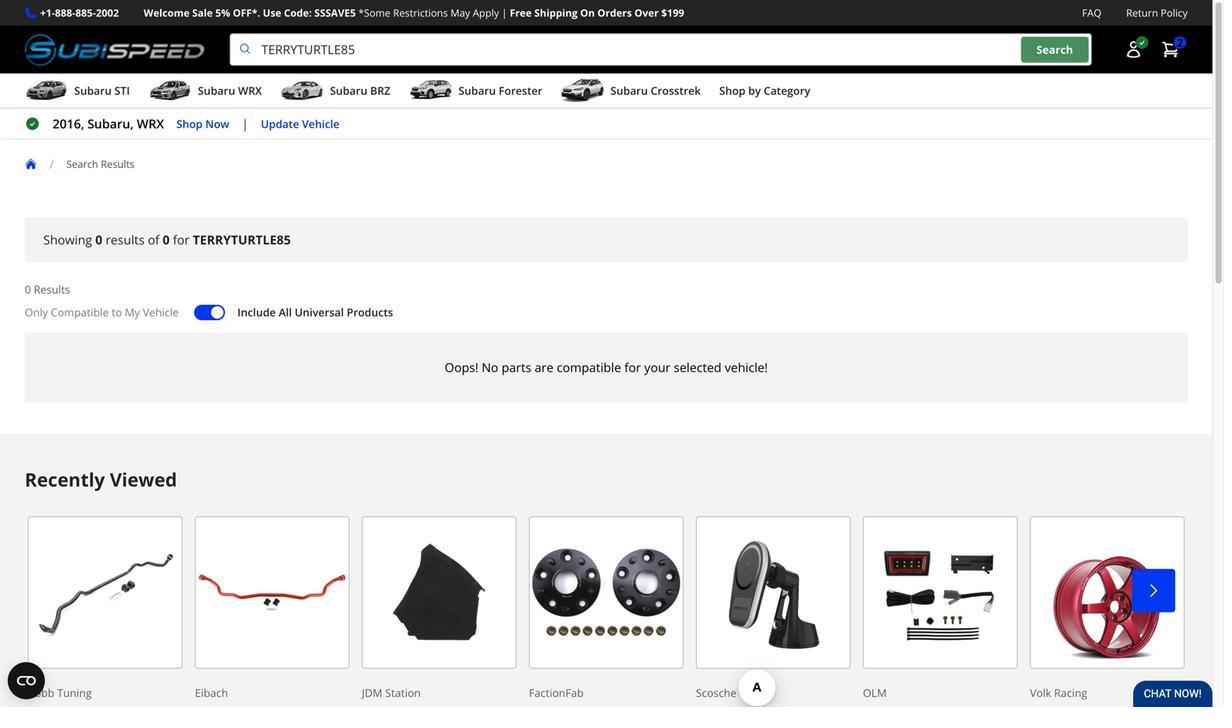 Task type: vqa. For each thing, say whether or not it's contained in the screenshot.
12 Total Reviews element
no



Task type: describe. For each thing, give the bounding box(es) containing it.
cobb
[[28, 685, 54, 700]]

vehicle inside button
[[302, 116, 340, 131]]

subaru wrx button
[[148, 77, 262, 108]]

may
[[451, 6, 470, 20]]

0 horizontal spatial |
[[242, 115, 249, 132]]

shop now link
[[177, 115, 229, 133]]

oops!
[[445, 359, 479, 376]]

update vehicle button
[[261, 115, 340, 133]]

subaru,
[[88, 115, 134, 132]]

+1-888-885-2002
[[40, 6, 119, 20]]

subaru brz
[[330, 83, 391, 98]]

jdm
[[362, 685, 383, 700]]

wrx inside dropdown button
[[238, 83, 262, 98]]

your
[[645, 359, 671, 376]]

station
[[385, 685, 421, 700]]

return
[[1127, 6, 1159, 20]]

brz
[[370, 83, 391, 98]]

subaru sti
[[74, 83, 130, 98]]

shop for shop now
[[177, 116, 203, 131]]

scompq5wd-xtsp scosche magicmount pro charge5 qi wireless mount, image
[[696, 516, 851, 669]]

now
[[206, 116, 229, 131]]

tuning
[[57, 685, 92, 700]]

update
[[261, 116, 299, 131]]

welcome
[[144, 6, 190, 20]]

return policy
[[1127, 6, 1188, 20]]

for for compatible
[[625, 359, 641, 376]]

off*.
[[233, 6, 260, 20]]

subaru for subaru crosstrek
[[611, 83, 648, 98]]

on
[[581, 6, 595, 20]]

volk racing
[[1031, 685, 1088, 700]]

by
[[749, 83, 761, 98]]

search results
[[66, 157, 135, 171]]

a subaru sti thumbnail image image
[[25, 79, 68, 102]]

factionfab
[[529, 685, 584, 700]]

0 results
[[25, 282, 70, 297]]

orders
[[598, 6, 632, 20]]

category
[[764, 83, 811, 98]]

1 horizontal spatial 0
[[95, 231, 102, 248]]

subaru for subaru wrx
[[198, 83, 235, 98]]

showing 0 results of 0 for terryturtle85
[[43, 231, 291, 248]]

parts
[[502, 359, 532, 376]]

selected
[[674, 359, 722, 376]]

showing
[[43, 231, 92, 248]]

faq
[[1083, 6, 1102, 20]]

eib7727.310 eibach anti roll 25mm front sway bar kit - 2015+ wrx, image
[[195, 516, 350, 669]]

search for search
[[1037, 42, 1074, 57]]

shipping
[[535, 6, 578, 20]]

search button
[[1022, 37, 1089, 63]]

forester
[[499, 83, 543, 98]]

scosche link
[[696, 516, 851, 707]]

racing
[[1055, 685, 1088, 700]]

shop for shop by category
[[720, 83, 746, 98]]

2016, subaru, wrx
[[53, 115, 164, 132]]

sale
[[192, 6, 213, 20]]

include all universal products
[[238, 305, 393, 320]]

2016,
[[53, 115, 84, 132]]

1 horizontal spatial |
[[502, 6, 507, 20]]

restrictions
[[393, 6, 448, 20]]

eibach link
[[195, 516, 350, 707]]

are
[[535, 359, 554, 376]]

subaru crosstrek
[[611, 83, 701, 98]]

volk
[[1031, 685, 1052, 700]]

shop by category button
[[720, 77, 811, 108]]

search results link
[[66, 157, 147, 171]]

return policy link
[[1127, 5, 1188, 21]]

compatible
[[557, 359, 622, 376]]

2
[[1178, 35, 1184, 50]]

/
[[50, 156, 54, 172]]

olm link
[[863, 516, 1018, 707]]

2 button
[[1154, 34, 1188, 65]]

subaru sti button
[[25, 77, 130, 108]]

products
[[347, 305, 393, 320]]

888-
[[55, 6, 75, 20]]

compatible
[[51, 305, 109, 320]]

a subaru forester thumbnail image image
[[409, 79, 453, 102]]

universal
[[295, 305, 344, 320]]

1 vertical spatial vehicle
[[143, 305, 179, 320]]

recently viewed
[[25, 467, 177, 492]]

results
[[106, 231, 145, 248]]

free
[[510, 6, 532, 20]]

2 horizontal spatial 0
[[163, 231, 170, 248]]

faq link
[[1083, 5, 1102, 21]]

$199
[[662, 6, 685, 20]]

cobcb-050fz-24 cobb subaru front sway bar 24mm - 2 position adjustable - 2015-2021 subaru wrx, image
[[28, 516, 183, 669]]

olm
[[863, 685, 887, 700]]

vlkwvdgy41ehr volk te37 saga hyper red 18x10 +41 - 2015+ wrx / 2015+ stix4, image
[[1031, 516, 1185, 669]]

885-
[[75, 6, 96, 20]]

factionfab link
[[529, 516, 684, 707]]

use
[[263, 6, 282, 20]]

sssave5
[[315, 6, 356, 20]]

a subaru crosstrek thumbnail image image
[[561, 79, 605, 102]]

scosche
[[696, 685, 737, 700]]



Task type: locate. For each thing, give the bounding box(es) containing it.
my
[[125, 305, 140, 320]]

jdm station link
[[362, 516, 517, 707]]

ffa1.10213.1 factionfab wheel spacer set (20mm, 25mm) - 2015+ wrx / sti -20mm, image
[[529, 516, 684, 669]]

0 horizontal spatial vehicle
[[143, 305, 179, 320]]

| left free
[[502, 6, 507, 20]]

0 vertical spatial |
[[502, 6, 507, 20]]

shop left now
[[177, 116, 203, 131]]

subaru up now
[[198, 83, 235, 98]]

+1-
[[40, 6, 55, 20]]

2002
[[96, 6, 119, 20]]

policy
[[1161, 6, 1188, 20]]

volk racing link
[[1031, 516, 1185, 707]]

1 horizontal spatial shop
[[720, 83, 746, 98]]

subaru crosstrek button
[[561, 77, 701, 108]]

button image
[[1125, 40, 1144, 59]]

search inside button
[[1037, 42, 1074, 57]]

results down subaru,
[[101, 157, 135, 171]]

vehicle right my
[[143, 305, 179, 320]]

0 horizontal spatial wrx
[[137, 115, 164, 132]]

wrx up update
[[238, 83, 262, 98]]

a subaru brz thumbnail image image
[[281, 79, 324, 102]]

over
[[635, 6, 659, 20]]

0 up the only
[[25, 282, 31, 297]]

only compatible to my vehicle
[[25, 305, 179, 320]]

a subaru wrx thumbnail image image
[[148, 79, 192, 102]]

for left your at the bottom right of the page
[[625, 359, 641, 376]]

oops! no parts are compatible for your selected vehicle!
[[445, 359, 768, 376]]

0 right of
[[163, 231, 170, 248]]

1 horizontal spatial vehicle
[[302, 116, 340, 131]]

subaru wrx
[[198, 83, 262, 98]]

for right of
[[173, 231, 190, 248]]

vehicle!
[[725, 359, 768, 376]]

| right now
[[242, 115, 249, 132]]

terryturtle85
[[193, 231, 291, 248]]

1 vertical spatial search
[[66, 157, 98, 171]]

welcome sale 5% off*. use code: sssave5 *some restrictions may apply | free shipping on orders over $199
[[144, 6, 685, 20]]

recently
[[25, 467, 105, 492]]

of
[[148, 231, 159, 248]]

0 horizontal spatial shop
[[177, 116, 203, 131]]

0 vertical spatial wrx
[[238, 83, 262, 98]]

1 horizontal spatial search
[[1037, 42, 1074, 57]]

results up the only
[[34, 282, 70, 297]]

1 vertical spatial wrx
[[137, 115, 164, 132]]

search for search results
[[66, 157, 98, 171]]

sti
[[114, 83, 130, 98]]

shop now
[[177, 116, 229, 131]]

include
[[238, 305, 276, 320]]

3 subaru from the left
[[330, 83, 368, 98]]

eibach
[[195, 685, 228, 700]]

subaru for subaru sti
[[74, 83, 112, 98]]

1 horizontal spatial for
[[625, 359, 641, 376]]

*some
[[359, 6, 391, 20]]

only
[[25, 305, 48, 320]]

1 vertical spatial shop
[[177, 116, 203, 131]]

wrx
[[238, 83, 262, 98], [137, 115, 164, 132]]

1 vertical spatial results
[[34, 282, 70, 297]]

1 horizontal spatial results
[[101, 157, 135, 171]]

subaru inside 'dropdown button'
[[611, 83, 648, 98]]

1 vertical spatial |
[[242, 115, 249, 132]]

code:
[[284, 6, 312, 20]]

subaru left forester
[[459, 83, 496, 98]]

crosstrek
[[651, 83, 701, 98]]

search input field
[[230, 33, 1092, 66]]

0 horizontal spatial results
[[34, 282, 70, 297]]

+1-888-885-2002 link
[[40, 5, 119, 21]]

1 subaru from the left
[[74, 83, 112, 98]]

home image
[[25, 158, 37, 170]]

1 horizontal spatial wrx
[[238, 83, 262, 98]]

apply
[[473, 6, 499, 20]]

shop by category
[[720, 83, 811, 98]]

wrx down a subaru wrx thumbnail image
[[137, 115, 164, 132]]

0 vertical spatial results
[[101, 157, 135, 171]]

jds15wrxstiebrkal 15-20 subaru wrx & sti jdm station alcantara style ebrake boot with red stitching, image
[[362, 516, 517, 669]]

shop inside "dropdown button"
[[720, 83, 746, 98]]

0 horizontal spatial for
[[173, 231, 190, 248]]

5 subaru from the left
[[611, 83, 648, 98]]

results for search results
[[101, 157, 135, 171]]

no
[[482, 359, 499, 376]]

olma.70051.2 olm nb+r rear brake light / f1 style reverse w/ pnp adapter - 15+ wrx / sti -clear lens, gloss black base, red bar-wrx / sti, image
[[863, 516, 1018, 669]]

subaru left brz
[[330, 83, 368, 98]]

0
[[95, 231, 102, 248], [163, 231, 170, 248], [25, 282, 31, 297]]

0 horizontal spatial search
[[66, 157, 98, 171]]

vehicle down subaru brz dropdown button
[[302, 116, 340, 131]]

subaru forester
[[459, 83, 543, 98]]

vehicle
[[302, 116, 340, 131], [143, 305, 179, 320]]

0 left results
[[95, 231, 102, 248]]

for
[[173, 231, 190, 248], [625, 359, 641, 376]]

0 vertical spatial search
[[1037, 42, 1074, 57]]

subaru forester button
[[409, 77, 543, 108]]

2 subaru from the left
[[198, 83, 235, 98]]

subaru brz button
[[281, 77, 391, 108]]

0 vertical spatial vehicle
[[302, 116, 340, 131]]

subaru right a subaru crosstrek thumbnail image
[[611, 83, 648, 98]]

0 horizontal spatial 0
[[25, 282, 31, 297]]

update vehicle
[[261, 116, 340, 131]]

1 vertical spatial for
[[625, 359, 641, 376]]

|
[[502, 6, 507, 20], [242, 115, 249, 132]]

subaru for subaru brz
[[330, 83, 368, 98]]

all
[[279, 305, 292, 320]]

cobb tuning
[[28, 685, 92, 700]]

subaru inside "dropdown button"
[[459, 83, 496, 98]]

shop left by
[[720, 83, 746, 98]]

subaru for subaru forester
[[459, 83, 496, 98]]

subaru left sti
[[74, 83, 112, 98]]

cobb tuning link
[[28, 516, 183, 707]]

open widget image
[[8, 662, 45, 699]]

subaru
[[74, 83, 112, 98], [198, 83, 235, 98], [330, 83, 368, 98], [459, 83, 496, 98], [611, 83, 648, 98]]

5%
[[216, 6, 230, 20]]

search
[[1037, 42, 1074, 57], [66, 157, 98, 171]]

0 vertical spatial for
[[173, 231, 190, 248]]

for for 0
[[173, 231, 190, 248]]

viewed
[[110, 467, 177, 492]]

subispeed logo image
[[25, 33, 205, 66]]

results for 0 results
[[34, 282, 70, 297]]

0 vertical spatial shop
[[720, 83, 746, 98]]

jdm station
[[362, 685, 421, 700]]

4 subaru from the left
[[459, 83, 496, 98]]



